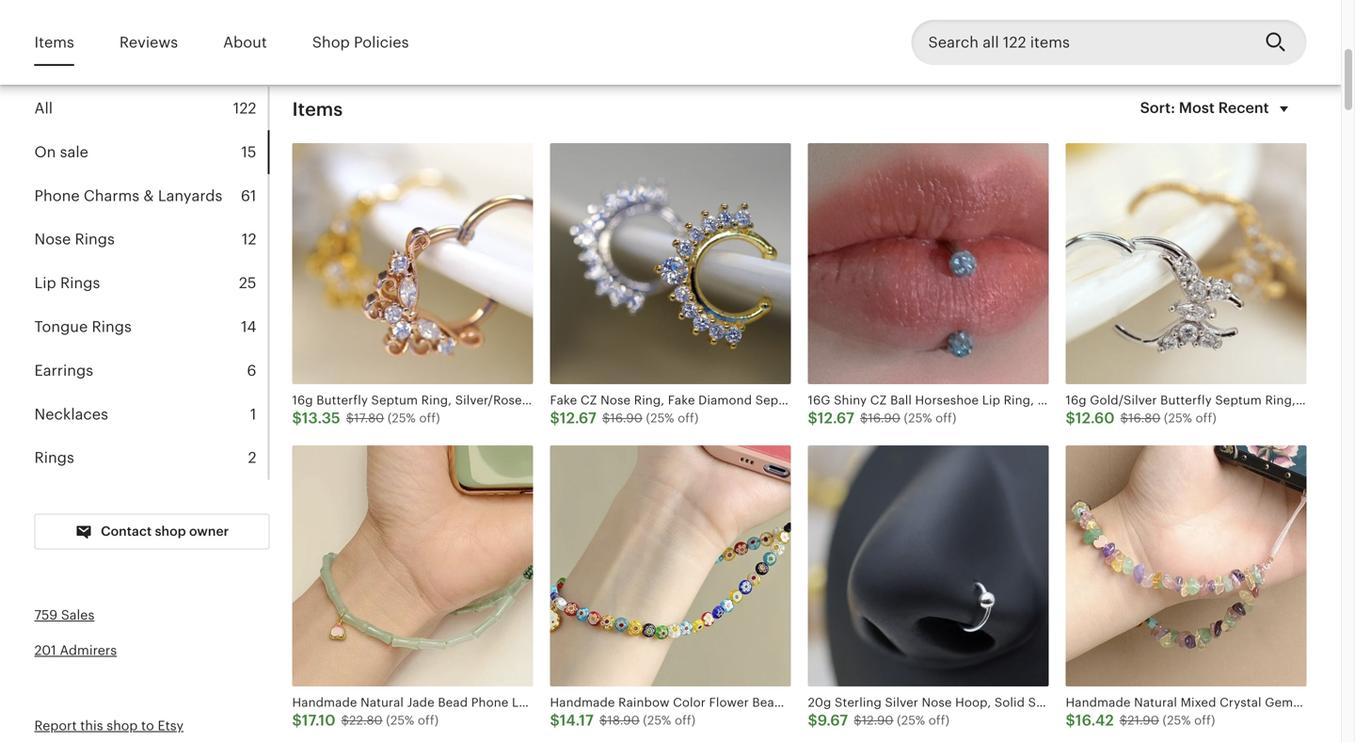 Task type: locate. For each thing, give the bounding box(es) containing it.
12.67
[[560, 410, 597, 427], [818, 410, 855, 427]]

recent
[[1219, 100, 1270, 117]]

off) for handmade natural jade bead phone lanyard, bamboo shaped jade mobile phone lanyard, switch/kindle/iphone 15 charm, phone strap image
[[418, 713, 439, 727]]

9.67
[[818, 712, 849, 729]]

shop policies link
[[312, 21, 409, 64]]

16.80
[[1129, 411, 1161, 425]]

16.90
[[611, 411, 643, 425], [869, 411, 901, 425]]

&
[[144, 187, 154, 204]]

12.90
[[862, 713, 894, 727]]

1 $ 12.67 $ 16.90 (25% off) from the left
[[550, 410, 699, 427]]

0 horizontal spatial 12.67
[[560, 410, 597, 427]]

$ inside $ 16.42 $ 21.90 (25% off)
[[1120, 713, 1128, 727]]

(25%
[[388, 411, 416, 425], [646, 411, 675, 425], [904, 411, 933, 425], [1165, 411, 1193, 425], [386, 713, 415, 727], [643, 713, 672, 727], [898, 713, 926, 727], [1163, 713, 1192, 727]]

tab containing all
[[34, 87, 268, 130]]

lip rings
[[34, 275, 100, 292]]

20g sterling silver nose hoop, solid silver nose ring, bead cartilage hoop, nose piercing jewelry, 6mm/8mm/10mm/12mm, helix/tragus hoop image
[[808, 445, 1049, 686]]

4 tab from the top
[[34, 218, 268, 261]]

earrings
[[34, 362, 93, 379]]

759 sales
[[34, 607, 94, 623]]

2 tab from the top
[[34, 130, 268, 174]]

contact
[[101, 524, 152, 539]]

report this shop to etsy
[[34, 718, 184, 733]]

shop inside contact shop owner button
[[155, 524, 186, 539]]

etsy
[[158, 718, 184, 733]]

1 horizontal spatial items
[[292, 98, 343, 120]]

off) inside $ 16.42 $ 21.90 (25% off)
[[1195, 713, 1216, 727]]

$ 12.67 $ 16.90 (25% off) for fake cz nose ring, fake diamond septum ring hoop, gold/silver faux nose ring, cz nose ring, indian nose ring, nose hoop, no need piercing image
[[550, 410, 699, 427]]

rings
[[75, 231, 115, 248], [60, 275, 100, 292], [92, 318, 132, 335], [34, 449, 74, 466]]

6
[[247, 362, 257, 379]]

$ 16.42 $ 21.90 (25% off)
[[1066, 712, 1216, 729]]

phone charms & lanyards
[[34, 187, 223, 204]]

201 admirers link
[[34, 643, 117, 658]]

off) for 16g butterfly septum ring, silver/rose gold/gold septum clicker hoop, surgical steel nose piercing jewelry, nose ring hoop, septum piercing image
[[419, 411, 440, 425]]

off) inside $ 14.17 $ 18.90 (25% off)
[[675, 713, 696, 727]]

to
[[141, 718, 154, 733]]

admirers
[[60, 643, 117, 658]]

$ 9.67 $ 12.90 (25% off)
[[808, 712, 950, 729]]

0 horizontal spatial shop
[[107, 718, 138, 733]]

off)
[[419, 411, 440, 425], [678, 411, 699, 425], [936, 411, 957, 425], [1196, 411, 1217, 425], [418, 713, 439, 727], [675, 713, 696, 727], [929, 713, 950, 727], [1195, 713, 1216, 727]]

(25% inside $ 17.10 $ 22.80 (25% off)
[[386, 713, 415, 727]]

tab containing tongue rings
[[34, 305, 268, 349]]

items down shop
[[292, 98, 343, 120]]

items up all
[[34, 34, 74, 51]]

1 horizontal spatial 16.90
[[869, 411, 901, 425]]

(25% inside $ 9.67 $ 12.90 (25% off)
[[898, 713, 926, 727]]

(25% inside $ 12.60 $ 16.80 (25% off)
[[1165, 411, 1193, 425]]

(25% inside $ 16.42 $ 21.90 (25% off)
[[1163, 713, 1192, 727]]

$ inside $ 13.35 $ 17.80 (25% off)
[[346, 411, 354, 425]]

7 tab from the top
[[34, 349, 268, 393]]

all
[[34, 100, 53, 117]]

0 horizontal spatial $ 12.67 $ 16.90 (25% off)
[[550, 410, 699, 427]]

0 vertical spatial shop
[[155, 524, 186, 539]]

rings down necklaces
[[34, 449, 74, 466]]

rings right lip
[[60, 275, 100, 292]]

(25% for 16g gold/silver butterfly septum ring, septum clicker hoop, surgical steel nose piercing jewelry, nose ring hoop, septum piercing image
[[1165, 411, 1193, 425]]

tab containing phone charms & lanyards
[[34, 174, 268, 218]]

sort:
[[1141, 100, 1176, 117]]

2 12.67 from the left
[[818, 410, 855, 427]]

$ 14.17 $ 18.90 (25% off)
[[550, 712, 696, 729]]

charms
[[84, 187, 140, 204]]

1 tab from the top
[[34, 87, 268, 130]]

nose rings
[[34, 231, 115, 248]]

(25% for handmade rainbow color flower bead phone lanyard, kawaii braided flower mobile phone lanyard, switch/kindle/iphone 15 charm, phone strap image
[[643, 713, 672, 727]]

contact shop owner button
[[34, 514, 270, 550]]

$ inside $ 14.17 $ 18.90 (25% off)
[[600, 713, 608, 727]]

tab
[[34, 87, 268, 130], [34, 130, 268, 174], [34, 174, 268, 218], [34, 218, 268, 261], [34, 261, 268, 305], [34, 305, 268, 349], [34, 349, 268, 393], [34, 393, 268, 436], [34, 436, 268, 480]]

1 horizontal spatial 12.67
[[818, 410, 855, 427]]

report
[[34, 718, 77, 733]]

0 horizontal spatial 16.90
[[611, 411, 643, 425]]

off) for 16g gold/silver butterfly septum ring, septum clicker hoop, surgical steel nose piercing jewelry, nose ring hoop, septum piercing image
[[1196, 411, 1217, 425]]

2
[[248, 449, 257, 466]]

201 admirers
[[34, 643, 117, 658]]

12
[[242, 231, 257, 248]]

15
[[241, 144, 257, 160]]

2 16.90 from the left
[[869, 411, 901, 425]]

5 tab from the top
[[34, 261, 268, 305]]

tongue rings
[[34, 318, 132, 335]]

$
[[292, 410, 302, 427], [550, 410, 560, 427], [808, 410, 818, 427], [1066, 410, 1076, 427], [346, 411, 354, 425], [603, 411, 611, 425], [861, 411, 869, 425], [1121, 411, 1129, 425], [292, 712, 302, 729], [550, 712, 560, 729], [808, 712, 818, 729], [1066, 712, 1076, 729], [341, 713, 349, 727], [600, 713, 608, 727], [854, 713, 862, 727], [1120, 713, 1128, 727]]

1 16.90 from the left
[[611, 411, 643, 425]]

1 12.67 from the left
[[560, 410, 597, 427]]

8 tab from the top
[[34, 393, 268, 436]]

1 horizontal spatial $ 12.67 $ 16.90 (25% off)
[[808, 410, 957, 427]]

off) for 16g shiny cz ball horseshoe lip ring, surgical steel labret hoop, labret ring, labret piercing, horseshoe lip piercing, lip jewelry gift image
[[936, 411, 957, 425]]

1
[[250, 406, 257, 423]]

6 tab from the top
[[34, 305, 268, 349]]

1 horizontal spatial shop
[[155, 524, 186, 539]]

$ 12.67 $ 16.90 (25% off)
[[550, 410, 699, 427], [808, 410, 957, 427]]

(25% for 20g sterling silver nose hoop, solid silver nose ring, bead cartilage hoop, nose piercing jewelry, 6mm/8mm/10mm/12mm, helix/tragus hoop image
[[898, 713, 926, 727]]

0 horizontal spatial items
[[34, 34, 74, 51]]

16g gold/silver butterfly septum ring, septum clicker hoop, surgical steel nose piercing jewelry, nose ring hoop, septum piercing image
[[1066, 143, 1307, 384]]

tab containing necklaces
[[34, 393, 268, 436]]

shop left to
[[107, 718, 138, 733]]

2 $ 12.67 $ 16.90 (25% off) from the left
[[808, 410, 957, 427]]

off) inside $ 13.35 $ 17.80 (25% off)
[[419, 411, 440, 425]]

shop
[[155, 524, 186, 539], [107, 718, 138, 733]]

12.67 for 16g shiny cz ball horseshoe lip ring, surgical steel labret hoop, labret ring, labret piercing, horseshoe lip piercing, lip jewelry gift image
[[818, 410, 855, 427]]

(25% inside $ 14.17 $ 18.90 (25% off)
[[643, 713, 672, 727]]

$ 12.60 $ 16.80 (25% off)
[[1066, 410, 1217, 427]]

759
[[34, 607, 58, 623]]

policies
[[354, 34, 409, 51]]

13.35
[[302, 410, 341, 427]]

rings right tongue
[[92, 318, 132, 335]]

items
[[34, 34, 74, 51], [292, 98, 343, 120]]

1 vertical spatial shop
[[107, 718, 138, 733]]

9 tab from the top
[[34, 436, 268, 480]]

handmade natural jade bead phone lanyard, bamboo shaped jade mobile phone lanyard, switch/kindle/iphone 15 charm, phone strap image
[[292, 445, 533, 686]]

shop left owner on the left of page
[[155, 524, 186, 539]]

14.17
[[560, 712, 594, 729]]

sections tab list
[[34, 87, 270, 480]]

off) inside $ 9.67 $ 12.90 (25% off)
[[929, 713, 950, 727]]

3 tab from the top
[[34, 174, 268, 218]]

rings right nose
[[75, 231, 115, 248]]

off) for handmade natural mixed crystal gemstone phone lanyard, kawaii gem beads mobile phone lanyard, switch/kindle/iphone 15 charm, phone strap "image"
[[1195, 713, 1216, 727]]

16.90 for fake cz nose ring, fake diamond septum ring hoop, gold/silver faux nose ring, cz nose ring, indian nose ring, nose hoop, no need piercing image
[[611, 411, 643, 425]]

this
[[80, 718, 103, 733]]

(25% inside $ 13.35 $ 17.80 (25% off)
[[388, 411, 416, 425]]

off) inside $ 12.60 $ 16.80 (25% off)
[[1196, 411, 1217, 425]]

sort: most recent
[[1141, 100, 1270, 117]]

off) inside $ 17.10 $ 22.80 (25% off)
[[418, 713, 439, 727]]



Task type: vqa. For each thing, say whether or not it's contained in the screenshot.


Task type: describe. For each thing, give the bounding box(es) containing it.
off) for handmade rainbow color flower bead phone lanyard, kawaii braided flower mobile phone lanyard, switch/kindle/iphone 15 charm, phone strap image
[[675, 713, 696, 727]]

16g shiny cz ball horseshoe lip ring, surgical steel labret hoop, labret ring, labret piercing, horseshoe lip piercing, lip jewelry gift image
[[808, 143, 1049, 384]]

$ 17.10 $ 22.80 (25% off)
[[292, 712, 439, 729]]

21.90
[[1128, 713, 1160, 727]]

owner
[[189, 524, 229, 539]]

necklaces
[[34, 406, 108, 423]]

$ inside $ 9.67 $ 12.90 (25% off)
[[854, 713, 862, 727]]

reviews
[[120, 34, 178, 51]]

reviews link
[[120, 21, 178, 64]]

17.10
[[302, 712, 336, 729]]

nose
[[34, 231, 71, 248]]

18.90
[[608, 713, 640, 727]]

14
[[241, 318, 257, 335]]

contact shop owner
[[98, 524, 229, 539]]

25
[[239, 275, 257, 292]]

sort: most recent button
[[1130, 87, 1307, 132]]

off) for fake cz nose ring, fake diamond septum ring hoop, gold/silver faux nose ring, cz nose ring, indian nose ring, nose hoop, no need piercing image
[[678, 411, 699, 425]]

0 vertical spatial items
[[34, 34, 74, 51]]

201
[[34, 643, 56, 658]]

(25% for fake cz nose ring, fake diamond septum ring hoop, gold/silver faux nose ring, cz nose ring, indian nose ring, nose hoop, no need piercing image
[[646, 411, 675, 425]]

tab containing lip rings
[[34, 261, 268, 305]]

(25% for 16g shiny cz ball horseshoe lip ring, surgical steel labret hoop, labret ring, labret piercing, horseshoe lip piercing, lip jewelry gift image
[[904, 411, 933, 425]]

12.60
[[1076, 410, 1116, 427]]

(25% for handmade natural jade bead phone lanyard, bamboo shaped jade mobile phone lanyard, switch/kindle/iphone 15 charm, phone strap image
[[386, 713, 415, 727]]

(25% for 16g butterfly septum ring, silver/rose gold/gold septum clicker hoop, surgical steel nose piercing jewelry, nose ring hoop, septum piercing image
[[388, 411, 416, 425]]

17.80
[[354, 411, 384, 425]]

$ 12.67 $ 16.90 (25% off) for 16g shiny cz ball horseshoe lip ring, surgical steel labret hoop, labret ring, labret piercing, horseshoe lip piercing, lip jewelry gift image
[[808, 410, 957, 427]]

1 vertical spatial items
[[292, 98, 343, 120]]

on
[[34, 144, 56, 160]]

report this shop to etsy link
[[34, 718, 184, 733]]

122
[[233, 100, 257, 117]]

most
[[1180, 100, 1215, 117]]

items link
[[34, 21, 74, 64]]

12.67 for fake cz nose ring, fake diamond septum ring hoop, gold/silver faux nose ring, cz nose ring, indian nose ring, nose hoop, no need piercing image
[[560, 410, 597, 427]]

about link
[[223, 21, 267, 64]]

tongue
[[34, 318, 88, 335]]

16.90 for 16g shiny cz ball horseshoe lip ring, surgical steel labret hoop, labret ring, labret piercing, horseshoe lip piercing, lip jewelry gift image
[[869, 411, 901, 425]]

(25% for handmade natural mixed crystal gemstone phone lanyard, kawaii gem beads mobile phone lanyard, switch/kindle/iphone 15 charm, phone strap "image"
[[1163, 713, 1192, 727]]

shop policies
[[312, 34, 409, 51]]

61
[[241, 187, 257, 204]]

16g butterfly septum ring, silver/rose gold/gold septum clicker hoop, surgical steel nose piercing jewelry, nose ring hoop, septum piercing image
[[292, 143, 533, 384]]

16.42
[[1076, 712, 1115, 729]]

tab containing earrings
[[34, 349, 268, 393]]

phone
[[34, 187, 80, 204]]

$ 13.35 $ 17.80 (25% off)
[[292, 410, 440, 427]]

tab containing nose rings
[[34, 218, 268, 261]]

tab containing on sale
[[34, 130, 268, 174]]

rings for tongue rings
[[92, 318, 132, 335]]

lanyards
[[158, 187, 223, 204]]

shop
[[312, 34, 350, 51]]

handmade natural mixed crystal gemstone phone lanyard, kawaii gem beads mobile phone lanyard, switch/kindle/iphone 15 charm, phone strap image
[[1066, 445, 1307, 686]]

lip
[[34, 275, 56, 292]]

tab containing rings
[[34, 436, 268, 480]]

22.80
[[349, 713, 383, 727]]

on sale
[[34, 144, 88, 160]]

off) for 20g sterling silver nose hoop, solid silver nose ring, bead cartilage hoop, nose piercing jewelry, 6mm/8mm/10mm/12mm, helix/tragus hoop image
[[929, 713, 950, 727]]

handmade rainbow color flower bead phone lanyard, kawaii braided flower mobile phone lanyard, switch/kindle/iphone 15 charm, phone strap image
[[550, 445, 791, 686]]

759 sales link
[[34, 607, 94, 623]]

fake cz nose ring, fake diamond septum ring hoop, gold/silver faux nose ring, cz nose ring, indian nose ring, nose hoop, no need piercing image
[[550, 143, 791, 384]]

rings for nose rings
[[75, 231, 115, 248]]

sales
[[61, 607, 94, 623]]

about
[[223, 34, 267, 51]]

$ inside $ 17.10 $ 22.80 (25% off)
[[341, 713, 349, 727]]

sale
[[60, 144, 88, 160]]

rings for lip rings
[[60, 275, 100, 292]]

$ inside $ 12.60 $ 16.80 (25% off)
[[1121, 411, 1129, 425]]

Search all 122 items text field
[[912, 20, 1251, 65]]



